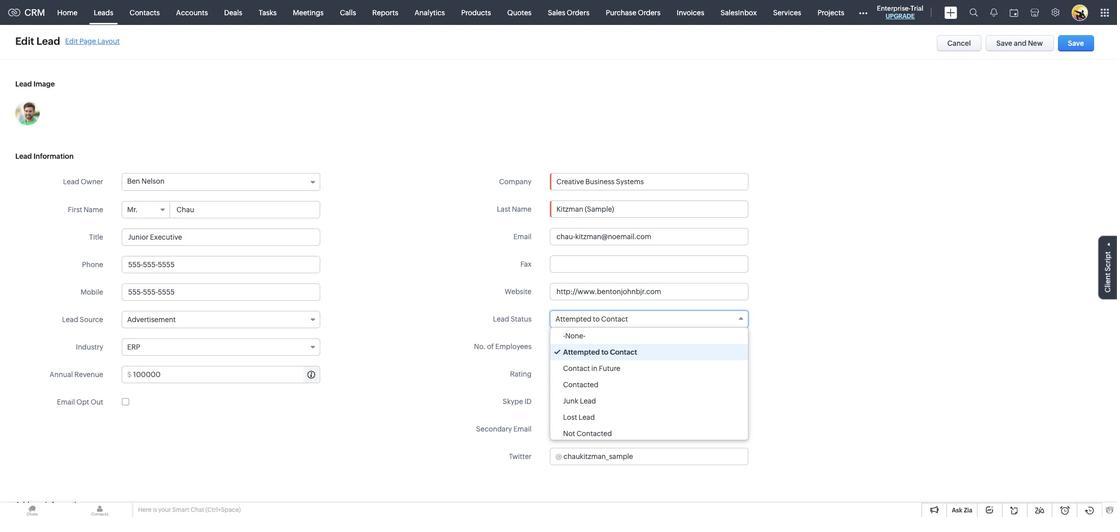 Task type: vqa. For each thing, say whether or not it's contained in the screenshot.
"SEARCH" element
yes



Task type: describe. For each thing, give the bounding box(es) containing it.
save for save
[[1069, 39, 1085, 47]]

$
[[127, 371, 132, 379]]

website
[[505, 288, 532, 296]]

opt
[[76, 398, 89, 407]]

2 vertical spatial email
[[514, 425, 532, 434]]

phone
[[82, 261, 103, 269]]

none-
[[566, 332, 586, 340]]

upgrade
[[886, 13, 915, 20]]

here
[[138, 507, 152, 514]]

and
[[1014, 39, 1027, 47]]

save for save and new
[[997, 39, 1013, 47]]

no. of employees
[[474, 343, 532, 351]]

ERP field
[[122, 339, 320, 356]]

services
[[774, 8, 802, 17]]

profile element
[[1066, 0, 1095, 25]]

revenue
[[74, 371, 103, 379]]

information for lead information
[[33, 152, 74, 160]]

lost
[[563, 414, 577, 422]]

lead down image on the left
[[15, 152, 32, 160]]

edit inside edit lead edit page layout
[[65, 37, 78, 45]]

image image
[[15, 101, 40, 125]]

information for address information
[[45, 501, 85, 509]]

here is your smart chat (ctrl+space)
[[138, 507, 241, 514]]

employees
[[496, 343, 532, 351]]

trial
[[911, 5, 924, 12]]

not contacted
[[563, 430, 612, 438]]

annual
[[50, 371, 73, 379]]

create menu element
[[939, 0, 964, 25]]

leads link
[[86, 0, 122, 25]]

junk lead option
[[551, 393, 748, 410]]

orders for purchase orders
[[638, 8, 661, 17]]

in
[[592, 365, 598, 373]]

lead left image
[[15, 80, 32, 88]]

to inside the attempted to contact field
[[593, 315, 600, 323]]

save button
[[1058, 35, 1095, 51]]

(ctrl+space)
[[206, 507, 241, 514]]

analytics
[[415, 8, 445, 17]]

secondary email
[[476, 425, 532, 434]]

tasks link
[[251, 0, 285, 25]]

client script
[[1104, 252, 1113, 293]]

secondary
[[476, 425, 512, 434]]

contact inside field
[[602, 315, 628, 323]]

invoices link
[[669, 0, 713, 25]]

name for first name
[[84, 206, 103, 214]]

attempted inside option
[[563, 348, 600, 357]]

-none- option
[[551, 328, 748, 344]]

search element
[[964, 0, 985, 25]]

lead down crm
[[36, 35, 60, 47]]

purchase orders
[[606, 8, 661, 17]]

orders for sales orders
[[567, 8, 590, 17]]

attempted to contact inside option
[[563, 348, 638, 357]]

sales orders link
[[540, 0, 598, 25]]

salesinbox link
[[713, 0, 765, 25]]

skype id
[[503, 398, 532, 406]]

cancel
[[948, 39, 972, 47]]

quotes link
[[499, 0, 540, 25]]

zia
[[964, 507, 973, 515]]

sales
[[548, 8, 566, 17]]

ask zia
[[952, 507, 973, 515]]

quotes
[[508, 8, 532, 17]]

contacts link
[[122, 0, 168, 25]]

invoices
[[677, 8, 705, 17]]

address
[[15, 501, 43, 509]]

fax
[[521, 260, 532, 268]]

leads
[[94, 8, 113, 17]]

erp
[[127, 343, 140, 352]]

save and new button
[[986, 35, 1054, 51]]

list box containing -none-
[[551, 328, 748, 442]]

contacted inside option
[[577, 430, 612, 438]]

Attempted to Contact field
[[550, 311, 749, 328]]

lead owner
[[63, 178, 103, 186]]

contact inside option
[[563, 365, 590, 373]]

annual revenue
[[50, 371, 103, 379]]

projects link
[[810, 0, 853, 25]]

-none-
[[563, 332, 586, 340]]

id
[[525, 398, 532, 406]]

crm link
[[8, 7, 45, 18]]

name for last name
[[512, 205, 532, 213]]

of
[[487, 343, 494, 351]]

calls
[[340, 8, 356, 17]]

sales orders
[[548, 8, 590, 17]]

signals element
[[985, 0, 1004, 25]]

signals image
[[991, 8, 998, 17]]

contact in future option
[[551, 361, 748, 377]]

reports link
[[364, 0, 407, 25]]

Mr. field
[[122, 202, 170, 218]]

no.
[[474, 343, 486, 351]]

ben nelson
[[127, 177, 165, 185]]

deals
[[224, 8, 242, 17]]

company
[[499, 178, 532, 186]]

search image
[[970, 8, 978, 17]]

attempted inside field
[[556, 315, 592, 323]]

save and new
[[997, 39, 1044, 47]]

cancel button
[[937, 35, 982, 51]]

products
[[461, 8, 491, 17]]

layout
[[98, 37, 120, 45]]



Task type: locate. For each thing, give the bounding box(es) containing it.
name right 'first'
[[84, 206, 103, 214]]

contact up future
[[610, 348, 638, 357]]

last
[[497, 205, 511, 213]]

0 vertical spatial attempted
[[556, 315, 592, 323]]

contacted down lost lead at the bottom of page
[[577, 430, 612, 438]]

contacted up junk lead
[[563, 381, 599, 389]]

lost lead
[[563, 414, 595, 422]]

1 orders from the left
[[567, 8, 590, 17]]

1 vertical spatial attempted
[[563, 348, 600, 357]]

lead right "junk"
[[580, 397, 596, 406]]

orders right sales
[[567, 8, 590, 17]]

calendar image
[[1010, 8, 1019, 17]]

email left opt
[[57, 398, 75, 407]]

salesinbox
[[721, 8, 757, 17]]

advertisement
[[127, 316, 176, 324]]

is
[[153, 507, 157, 514]]

0 horizontal spatial save
[[997, 39, 1013, 47]]

1 horizontal spatial to
[[602, 348, 609, 357]]

None text field
[[171, 202, 320, 218], [550, 228, 749, 246], [122, 256, 320, 274], [550, 283, 749, 301], [122, 284, 320, 301], [133, 367, 320, 383], [550, 393, 749, 411], [564, 449, 748, 465], [171, 202, 320, 218], [550, 228, 749, 246], [122, 256, 320, 274], [550, 283, 749, 301], [122, 284, 320, 301], [133, 367, 320, 383], [550, 393, 749, 411], [564, 449, 748, 465]]

out
[[91, 398, 103, 407]]

chats image
[[0, 503, 64, 518]]

contacts
[[130, 8, 160, 17]]

purchase
[[606, 8, 637, 17]]

home link
[[49, 0, 86, 25]]

last name
[[497, 205, 532, 213]]

lead left source
[[62, 316, 78, 324]]

attempted
[[556, 315, 592, 323], [563, 348, 600, 357]]

0 horizontal spatial to
[[593, 315, 600, 323]]

2 save from the left
[[1069, 39, 1085, 47]]

email opt out
[[57, 398, 103, 407]]

contacted option
[[551, 377, 748, 393]]

0 vertical spatial contact
[[602, 315, 628, 323]]

new
[[1029, 39, 1044, 47]]

orders
[[567, 8, 590, 17], [638, 8, 661, 17]]

1 horizontal spatial name
[[512, 205, 532, 213]]

edit left page
[[65, 37, 78, 45]]

edit lead edit page layout
[[15, 35, 120, 47]]

list box
[[551, 328, 748, 442]]

mr.
[[127, 206, 138, 214]]

page
[[79, 37, 96, 45]]

0 vertical spatial to
[[593, 315, 600, 323]]

save left and
[[997, 39, 1013, 47]]

1 vertical spatial email
[[57, 398, 75, 407]]

create menu image
[[945, 6, 958, 19]]

orders inside 'link'
[[567, 8, 590, 17]]

ben
[[127, 177, 140, 185]]

contact
[[602, 315, 628, 323], [610, 348, 638, 357], [563, 365, 590, 373]]

client
[[1104, 273, 1113, 293]]

to up future
[[602, 348, 609, 357]]

your
[[158, 507, 171, 514]]

address information
[[15, 501, 85, 509]]

to
[[593, 315, 600, 323], [602, 348, 609, 357]]

0 vertical spatial contacted
[[563, 381, 599, 389]]

attempted up -none-
[[556, 315, 592, 323]]

contacts image
[[68, 503, 132, 518]]

to up in
[[593, 315, 600, 323]]

email up twitter
[[514, 425, 532, 434]]

home
[[57, 8, 78, 17]]

lead up not contacted at right
[[579, 414, 595, 422]]

contacted
[[563, 381, 599, 389], [577, 430, 612, 438]]

@
[[556, 453, 562, 461]]

edit down crm link
[[15, 35, 34, 47]]

deals link
[[216, 0, 251, 25]]

contact up '-none-' option
[[602, 315, 628, 323]]

information up lead owner
[[33, 152, 74, 160]]

industry
[[76, 343, 103, 352]]

email for email
[[514, 233, 532, 241]]

1 vertical spatial contact
[[610, 348, 638, 357]]

lead left owner
[[63, 178, 79, 186]]

accounts
[[176, 8, 208, 17]]

0 vertical spatial attempted to contact
[[556, 315, 628, 323]]

lead status
[[493, 315, 532, 323]]

to inside the attempted to contact option
[[602, 348, 609, 357]]

2 vertical spatial contact
[[563, 365, 590, 373]]

information right address
[[45, 501, 85, 509]]

Other Modules field
[[853, 4, 875, 21]]

save
[[997, 39, 1013, 47], [1069, 39, 1085, 47]]

name right last
[[512, 205, 532, 213]]

1 vertical spatial to
[[602, 348, 609, 357]]

1 vertical spatial contacted
[[577, 430, 612, 438]]

services link
[[765, 0, 810, 25]]

source
[[80, 316, 103, 324]]

junk lead
[[563, 397, 596, 406]]

email up fax
[[514, 233, 532, 241]]

chat
[[191, 507, 204, 514]]

name
[[512, 205, 532, 213], [84, 206, 103, 214]]

smart
[[172, 507, 189, 514]]

lead information
[[15, 152, 74, 160]]

edit page layout link
[[65, 37, 120, 45]]

title
[[89, 233, 103, 241]]

purchase orders link
[[598, 0, 669, 25]]

1 vertical spatial attempted to contact
[[563, 348, 638, 357]]

analytics link
[[407, 0, 453, 25]]

contact in future
[[563, 365, 621, 373]]

lead source
[[62, 316, 103, 324]]

contact left in
[[563, 365, 590, 373]]

None field
[[551, 174, 748, 190]]

crm
[[24, 7, 45, 18]]

Advertisement field
[[122, 311, 320, 329]]

contacted inside option
[[563, 381, 599, 389]]

email for email opt out
[[57, 398, 75, 407]]

accounts link
[[168, 0, 216, 25]]

orders right purchase
[[638, 8, 661, 17]]

contact inside option
[[610, 348, 638, 357]]

reports
[[373, 8, 399, 17]]

edit
[[15, 35, 34, 47], [65, 37, 78, 45]]

not
[[563, 430, 575, 438]]

None text field
[[551, 174, 748, 190], [550, 201, 749, 218], [122, 229, 320, 246], [550, 256, 749, 273], [550, 338, 749, 356], [550, 421, 749, 438], [551, 174, 748, 190], [550, 201, 749, 218], [122, 229, 320, 246], [550, 256, 749, 273], [550, 338, 749, 356], [550, 421, 749, 438]]

lost lead option
[[551, 410, 748, 426]]

skype
[[503, 398, 523, 406]]

twitter
[[509, 453, 532, 461]]

attempted to contact up none-
[[556, 315, 628, 323]]

projects
[[818, 8, 845, 17]]

0 horizontal spatial orders
[[567, 8, 590, 17]]

attempted to contact option
[[551, 344, 748, 361]]

1 save from the left
[[997, 39, 1013, 47]]

-
[[563, 332, 566, 340]]

meetings link
[[285, 0, 332, 25]]

script
[[1104, 252, 1113, 272]]

0 horizontal spatial edit
[[15, 35, 34, 47]]

save down profile icon
[[1069, 39, 1085, 47]]

0 horizontal spatial name
[[84, 206, 103, 214]]

future
[[599, 365, 621, 373]]

attempted to contact up in
[[563, 348, 638, 357]]

0 vertical spatial information
[[33, 152, 74, 160]]

1 vertical spatial information
[[45, 501, 85, 509]]

2 orders from the left
[[638, 8, 661, 17]]

junk
[[563, 397, 579, 406]]

profile image
[[1072, 4, 1088, 21]]

1 horizontal spatial edit
[[65, 37, 78, 45]]

tasks
[[259, 8, 277, 17]]

products link
[[453, 0, 499, 25]]

enterprise-
[[878, 5, 911, 12]]

meetings
[[293, 8, 324, 17]]

1 horizontal spatial orders
[[638, 8, 661, 17]]

image
[[33, 80, 55, 88]]

rating
[[510, 370, 532, 379]]

0 vertical spatial email
[[514, 233, 532, 241]]

attempted down none-
[[563, 348, 600, 357]]

1 horizontal spatial save
[[1069, 39, 1085, 47]]

calls link
[[332, 0, 364, 25]]

first
[[68, 206, 82, 214]]

not contacted option
[[551, 426, 748, 442]]

attempted to contact inside field
[[556, 315, 628, 323]]

lead left status at the bottom left of page
[[493, 315, 509, 323]]

nelson
[[142, 177, 165, 185]]



